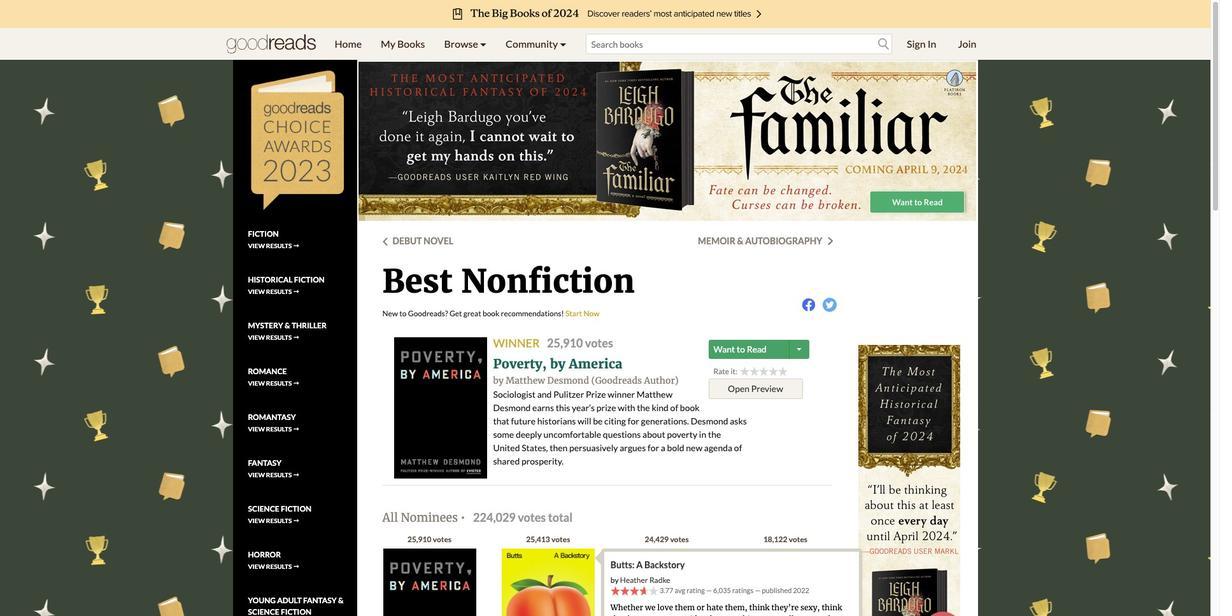 Task type: vqa. For each thing, say whether or not it's contained in the screenshot.
Some
yes



Task type: locate. For each thing, give the bounding box(es) containing it.
science fiction view results →
[[248, 505, 311, 525]]

poverty, by america by matthew desmond image left that
[[394, 337, 487, 479]]

group
[[740, 367, 788, 376]]

view inside science fiction view results →
[[248, 517, 265, 525]]

0 vertical spatial &
[[737, 236, 743, 246]]

25,910 up 'poverty, by america' link
[[547, 336, 583, 350]]

they're down whether
[[611, 615, 638, 616]]

then
[[550, 443, 568, 453]]

the left kind
[[637, 402, 650, 413]]

mystery & thriller view results →
[[248, 321, 327, 342]]

of
[[670, 402, 678, 413], [734, 443, 742, 453]]

votes right 24,429
[[670, 535, 689, 545]]

3.77 avg rating — 6,035 ratings
[[658, 587, 753, 595]]

1 results from the top
[[266, 242, 292, 250]]

7 view from the top
[[248, 517, 265, 525]]

results inside romantasy view results →
[[266, 426, 292, 433]]

share on twitter image
[[822, 298, 836, 312]]

fiction down "adult"
[[281, 608, 311, 616]]

too right big,
[[759, 615, 771, 616]]

poverty, by america by matthew desmond image down 25,910 votes
[[383, 549, 476, 616]]

science down young
[[248, 608, 279, 616]]

1 ▾ from the left
[[480, 38, 487, 50]]

4 → from the top
[[293, 380, 299, 387]]

to right new
[[399, 309, 407, 318]]

debut novel
[[393, 236, 453, 246]]

1 horizontal spatial &
[[338, 596, 344, 606]]

5 view from the top
[[248, 426, 265, 433]]

about
[[643, 429, 665, 440]]

butts: a backstory heather radke
[[611, 560, 685, 585]]

romance view results →
[[248, 367, 299, 387]]

by up matthew desmond "link"
[[550, 356, 565, 372]]

results down the romance
[[266, 380, 292, 387]]

best nonfiction
[[382, 262, 635, 302]]

0 vertical spatial of
[[670, 402, 678, 413]]

winner
[[493, 336, 540, 350]]

think
[[749, 603, 770, 613], [822, 603, 842, 613]]

▾ right community
[[560, 38, 566, 50]]

Search books text field
[[586, 34, 892, 54]]

▾ inside "dropdown button"
[[480, 38, 487, 50]]

1 horizontal spatial too
[[759, 615, 771, 616]]

8 results from the top
[[266, 563, 292, 571]]

of right kind
[[670, 402, 678, 413]]

25,413
[[526, 535, 550, 545]]

3 → from the top
[[293, 334, 299, 342]]

radke
[[649, 576, 670, 585]]

0 horizontal spatial the
[[637, 402, 650, 413]]

to
[[399, 309, 407, 318], [737, 344, 745, 355]]

1 horizontal spatial by
[[550, 356, 565, 372]]

7 → from the top
[[293, 517, 299, 525]]

8 → from the top
[[293, 563, 299, 571]]

science down fantasy view results →
[[248, 505, 279, 514]]

6 → from the top
[[293, 471, 299, 479]]

fantasy inside young adult fantasy & science fiction
[[303, 596, 337, 606]]

6 view from the top
[[248, 471, 265, 479]]

1 vertical spatial fantasy
[[303, 596, 337, 606]]

4 view from the top
[[248, 380, 265, 387]]

▾ right browse
[[480, 38, 487, 50]]

& for memoir
[[737, 236, 743, 246]]

0 horizontal spatial of
[[670, 402, 678, 413]]

results down mystery
[[266, 334, 292, 342]]

total
[[548, 510, 573, 524]]

results down horror
[[266, 563, 292, 571]]

votes down "total"
[[551, 535, 570, 545]]

to left read
[[737, 344, 745, 355]]

want to read
[[713, 344, 767, 355]]

2 vertical spatial desmond
[[691, 416, 728, 427]]

1 horizontal spatial think
[[822, 603, 842, 613]]

results inside historical fiction view results →
[[266, 288, 292, 296]]

1 horizontal spatial matthew
[[637, 389, 672, 400]]

fiction inside young adult fantasy & science fiction
[[281, 608, 311, 616]]

desmond down sociologist at the left bottom of page
[[493, 402, 531, 413]]

for down with
[[628, 416, 639, 427]]

for left a
[[648, 443, 659, 453]]

of right the agenda
[[734, 443, 742, 453]]

they're up small,
[[771, 603, 799, 613]]

→ up the thriller
[[293, 288, 299, 296]]

→ up horror view results →
[[293, 517, 299, 525]]

think right the sexy,
[[822, 603, 842, 613]]

1 horizontal spatial —
[[755, 587, 761, 595]]

young adult fantasy & science fiction
[[248, 596, 344, 616]]

my
[[381, 38, 395, 50]]

1 vertical spatial 25,910
[[407, 535, 431, 545]]

1 science from the top
[[248, 505, 279, 514]]

matthew up kind
[[637, 389, 672, 400]]

view inside romantasy view results →
[[248, 426, 265, 433]]

them up consider
[[675, 603, 695, 613]]

7 results from the top
[[266, 517, 292, 525]]

2 science from the top
[[248, 608, 279, 616]]

25,910 inside winner 25,910 votes poverty, by america by matthew desmond (goodreads author) sociologist and pulitzer prize winner matthew desmond earns this year's prize with the kind of book that future historians will be citing for generations. desmond asks some deeply uncomfortable questions about poverty in the united states, then persuasively argues for a bold new agenda of shared prosperity.
[[547, 336, 583, 350]]

3 view from the top
[[248, 334, 265, 342]]

1 horizontal spatial 25,910
[[547, 336, 583, 350]]

community
[[506, 38, 558, 50]]

matthew
[[506, 375, 545, 387], [637, 389, 672, 400]]

think up big,
[[749, 603, 770, 613]]

results up historical
[[266, 242, 292, 250]]

book up poverty
[[680, 402, 700, 413]]

fiction view results →
[[248, 229, 299, 250]]

some
[[493, 429, 514, 440]]

all
[[382, 510, 398, 525]]

→ down "romantasy"
[[293, 426, 299, 433]]

0 vertical spatial desmond
[[547, 375, 589, 387]]

fiction inside historical fiction view results →
[[294, 275, 325, 285]]

1 vertical spatial science
[[248, 608, 279, 616]]

0 vertical spatial to
[[399, 309, 407, 318]]

by up sociologist at the left bottom of page
[[493, 375, 504, 387]]

sociologist
[[493, 389, 536, 400]]

asks
[[730, 416, 747, 427]]

→ up "adult"
[[293, 563, 299, 571]]

0 vertical spatial them
[[675, 603, 695, 613]]

votes inside all nominees • 224,029 votes total
[[518, 510, 546, 524]]

uncomfortable
[[544, 429, 601, 440]]

0 horizontal spatial by
[[493, 375, 504, 387]]

0 vertical spatial matthew
[[506, 375, 545, 387]]

desmond up "in"
[[691, 416, 728, 427]]

1 vertical spatial them
[[707, 615, 727, 616]]

year's
[[572, 402, 595, 413]]

to inside button
[[737, 344, 745, 355]]

view down "romantasy"
[[248, 426, 265, 433]]

book inside winner 25,910 votes poverty, by america by matthew desmond (goodreads author) sociologist and pulitzer prize winner matthew desmond earns this year's prize with the kind of book that future historians will be citing for generations. desmond asks some deeply uncomfortable questions about poverty in the united states, then persuasively argues for a bold new agenda of shared prosperity.
[[680, 402, 700, 413]]

or up consider
[[697, 603, 705, 613]]

open
[[728, 383, 750, 394]]

sexy,
[[800, 603, 820, 613]]

votes for 24,429 votes
[[670, 535, 689, 545]]

start now link
[[565, 309, 599, 318]]

recommendations!
[[501, 309, 564, 318]]

0 horizontal spatial —
[[706, 587, 712, 595]]

historical
[[248, 275, 293, 285]]

view down historical
[[248, 288, 265, 296]]

fiction right historical
[[294, 275, 325, 285]]

1 horizontal spatial the
[[708, 429, 721, 440]]

25,910 down nominees
[[407, 535, 431, 545]]

0 vertical spatial advertisement element
[[358, 62, 976, 221]]

2 horizontal spatial &
[[737, 236, 743, 246]]

1 horizontal spatial they're
[[771, 603, 799, 613]]

the right "in"
[[708, 429, 721, 440]]

0 horizontal spatial them
[[675, 603, 695, 613]]

0 horizontal spatial to
[[399, 309, 407, 318]]

2 view from the top
[[248, 288, 265, 296]]

results down historical
[[266, 288, 292, 296]]

8 view from the top
[[248, 563, 265, 571]]

▾ inside 'popup button'
[[560, 38, 566, 50]]

big,
[[743, 615, 757, 616]]

& inside mystery & thriller view results →
[[285, 321, 290, 331]]

community ▾ button
[[496, 28, 576, 60]]

to for want
[[737, 344, 745, 355]]

results down "romantasy"
[[266, 426, 292, 433]]

0 horizontal spatial or
[[697, 603, 705, 613]]

fantasy right "adult"
[[303, 596, 337, 606]]

desmond up pulitzer
[[547, 375, 589, 387]]

2 results from the top
[[266, 288, 292, 296]]

2 too from the left
[[759, 615, 771, 616]]

now
[[584, 309, 599, 318]]

my books link
[[371, 28, 435, 60]]

join link
[[948, 28, 986, 60]]

heather radke link
[[620, 576, 670, 585]]

0 horizontal spatial think
[[749, 603, 770, 613]]

1 horizontal spatial to
[[737, 344, 745, 355]]

0 vertical spatial by
[[550, 356, 565, 372]]

5 → from the top
[[293, 426, 299, 433]]

or down the sexy,
[[798, 615, 807, 616]]

nonfiction
[[461, 262, 635, 302]]

memoir
[[698, 236, 735, 246]]

0 horizontal spatial ▾
[[480, 38, 487, 50]]

poverty, by america by matthew desmond image
[[394, 337, 487, 479], [383, 549, 476, 616]]

view up historical
[[248, 242, 265, 250]]

votes for 18,122 votes
[[789, 535, 807, 545]]

1 horizontal spatial fantasy
[[303, 596, 337, 606]]

224,029
[[473, 510, 516, 524]]

rate
[[713, 367, 729, 376]]

votes up 25,413
[[518, 510, 546, 524]]

25,910 votes
[[407, 535, 452, 545]]

for
[[628, 416, 639, 427], [648, 443, 659, 453]]

the most anticipated books of 2024 image
[[96, 0, 1115, 28]]

1 view from the top
[[248, 242, 265, 250]]

2 — from the left
[[755, 587, 761, 595]]

view inside fiction view results →
[[248, 242, 265, 250]]

persuasively
[[569, 443, 618, 453]]

view inside fantasy view results →
[[248, 471, 265, 479]]

view down horror
[[248, 563, 265, 571]]

view up science fiction view results →
[[248, 471, 265, 479]]

— right the ratings
[[755, 587, 761, 595]]

→ inside the romance view results →
[[293, 380, 299, 387]]

whether we love them or hate them, think they're sexy, think they're strange, consider them too big, too small, or anywher
[[611, 603, 851, 616]]

→ up historical fiction view results →
[[293, 242, 299, 250]]

0 vertical spatial science
[[248, 505, 279, 514]]

1 vertical spatial matthew
[[637, 389, 672, 400]]

& left the thriller
[[285, 321, 290, 331]]

fantasy down romantasy view results →
[[248, 459, 281, 468]]

advertisement element
[[358, 62, 976, 221], [858, 345, 960, 616]]

1 horizontal spatial book
[[680, 402, 700, 413]]

1 horizontal spatial or
[[798, 615, 807, 616]]

1 horizontal spatial ▾
[[560, 38, 566, 50]]

to for new
[[399, 309, 407, 318]]

5 results from the top
[[266, 426, 292, 433]]

votes
[[585, 336, 613, 350], [518, 510, 546, 524], [433, 535, 452, 545], [551, 535, 570, 545], [670, 535, 689, 545], [789, 535, 807, 545]]

1 → from the top
[[293, 242, 299, 250]]

1 horizontal spatial desmond
[[547, 375, 589, 387]]

too
[[729, 615, 741, 616], [759, 615, 771, 616]]

& right "adult"
[[338, 596, 344, 606]]

3.77
[[660, 587, 673, 595]]

4 results from the top
[[266, 380, 292, 387]]

we
[[645, 603, 656, 613]]

view up horror
[[248, 517, 265, 525]]

book right great
[[483, 309, 499, 318]]

1 horizontal spatial for
[[648, 443, 659, 453]]

science inside young adult fantasy & science fiction
[[248, 608, 279, 616]]

thriller
[[292, 321, 327, 331]]

poverty,
[[493, 356, 547, 372]]

0 horizontal spatial too
[[729, 615, 741, 616]]

→ up science fiction view results →
[[293, 471, 299, 479]]

1 vertical spatial to
[[737, 344, 745, 355]]

menu
[[325, 28, 576, 60]]

→ up "romantasy"
[[293, 380, 299, 387]]

votes down nominees
[[433, 535, 452, 545]]

0 horizontal spatial &
[[285, 321, 290, 331]]

fiction down fantasy view results →
[[281, 505, 311, 514]]

desmond
[[547, 375, 589, 387], [493, 402, 531, 413], [691, 416, 728, 427]]

2 vertical spatial &
[[338, 596, 344, 606]]

view down the romance
[[248, 380, 265, 387]]

1 vertical spatial of
[[734, 443, 742, 453]]

sign in
[[907, 38, 936, 50]]

0 horizontal spatial fantasy
[[248, 459, 281, 468]]

fiction up historical
[[248, 229, 279, 239]]

matthew up sociologist at the left bottom of page
[[506, 375, 545, 387]]

consider
[[673, 615, 705, 616]]

1 vertical spatial book
[[680, 402, 700, 413]]

& right memoir
[[737, 236, 743, 246]]

united
[[493, 443, 520, 453]]

25,413 votes
[[526, 535, 570, 545]]

2 → from the top
[[293, 288, 299, 296]]

it:
[[731, 367, 737, 376]]

1 vertical spatial they're
[[611, 615, 638, 616]]

votes inside winner 25,910 votes poverty, by america by matthew desmond (goodreads author) sociologist and pulitzer prize winner matthew desmond earns this year's prize with the kind of book that future historians will be citing for generations. desmond asks some deeply uncomfortable questions about poverty in the united states, then persuasively argues for a bold new agenda of shared prosperity.
[[585, 336, 613, 350]]

results up science fiction view results →
[[266, 471, 292, 479]]

1 vertical spatial &
[[285, 321, 290, 331]]

0 vertical spatial or
[[697, 603, 705, 613]]

great
[[463, 309, 481, 318]]

2 ▾ from the left
[[560, 38, 566, 50]]

them down hate at the right bottom of page
[[707, 615, 727, 616]]

votes right 18,122
[[789, 535, 807, 545]]

too down them,
[[729, 615, 741, 616]]

debut novel link
[[382, 236, 453, 246]]

1 vertical spatial desmond
[[493, 402, 531, 413]]

books
[[397, 38, 425, 50]]

read
[[747, 344, 767, 355]]

— left 6,035
[[706, 587, 712, 595]]

3 results from the top
[[266, 334, 292, 342]]

browse ▾
[[444, 38, 487, 50]]

0 vertical spatial 25,910
[[547, 336, 583, 350]]

america
[[569, 356, 622, 372]]

0 horizontal spatial book
[[483, 309, 499, 318]]

0 horizontal spatial desmond
[[493, 402, 531, 413]]

them,
[[725, 603, 747, 613]]

results up horror
[[266, 517, 292, 525]]

→ inside romantasy view results →
[[293, 426, 299, 433]]

romantasy view results →
[[248, 413, 299, 433]]

6 results from the top
[[266, 471, 292, 479]]

0 vertical spatial fantasy
[[248, 459, 281, 468]]

deeply
[[516, 429, 542, 440]]

0 horizontal spatial they're
[[611, 615, 638, 616]]

→ down the thriller
[[293, 334, 299, 342]]

get
[[449, 309, 462, 318]]

0 vertical spatial for
[[628, 416, 639, 427]]

view down mystery
[[248, 334, 265, 342]]

votes up america
[[585, 336, 613, 350]]

1 — from the left
[[706, 587, 712, 595]]

→ inside mystery & thriller view results →
[[293, 334, 299, 342]]

6,035
[[713, 587, 731, 595]]

historical fiction view results →
[[248, 275, 325, 296]]

in
[[928, 38, 936, 50]]

0 horizontal spatial 25,910
[[407, 535, 431, 545]]



Task type: describe. For each thing, give the bounding box(es) containing it.
pulitzer
[[553, 389, 584, 400]]

→ inside horror view results →
[[293, 563, 299, 571]]

2 think from the left
[[822, 603, 842, 613]]

results inside mystery & thriller view results →
[[266, 334, 292, 342]]

my books
[[381, 38, 425, 50]]

results inside the romance view results →
[[266, 380, 292, 387]]

2022
[[793, 587, 809, 595]]

18,122 votes
[[763, 535, 807, 545]]

18,122
[[763, 535, 787, 545]]

hate
[[707, 603, 723, 613]]

0 horizontal spatial matthew
[[506, 375, 545, 387]]

be
[[593, 416, 603, 427]]

start
[[565, 309, 582, 318]]

fantasy inside fantasy view results →
[[248, 459, 281, 468]]

with
[[618, 402, 635, 413]]

author)
[[644, 375, 679, 387]]

view inside historical fiction view results →
[[248, 288, 265, 296]]

and
[[537, 389, 552, 400]]

young
[[248, 596, 276, 606]]

2023 goodreads choice awards image
[[248, 70, 344, 210]]

8 rules of love by jay shetty image
[[739, 549, 832, 616]]

→ inside fantasy view results →
[[293, 471, 299, 479]]

agenda
[[704, 443, 732, 453]]

matthew desmond link
[[506, 375, 589, 387]]

view inside the romance view results →
[[248, 380, 265, 387]]

sign in link
[[897, 28, 946, 60]]

will
[[578, 416, 591, 427]]

•
[[461, 510, 465, 525]]

autobiography
[[745, 236, 822, 246]]

memoir & autobiography
[[698, 236, 822, 246]]

love
[[657, 603, 673, 613]]

1 vertical spatial or
[[798, 615, 807, 616]]

science inside science fiction view results →
[[248, 505, 279, 514]]

→ inside fiction view results →
[[293, 242, 299, 250]]

winner
[[608, 389, 635, 400]]

nominees
[[401, 510, 458, 525]]

in
[[699, 429, 706, 440]]

small,
[[773, 615, 797, 616]]

future
[[511, 416, 536, 427]]

winner 25,910 votes poverty, by america by matthew desmond (goodreads author) sociologist and pulitzer prize winner matthew desmond earns this year's prize with the kind of book that future historians will be citing for generations. desmond asks some deeply uncomfortable questions about poverty in the united states, then persuasively argues for a bold new agenda of shared prosperity.
[[493, 336, 747, 467]]

horror
[[248, 550, 281, 560]]

fiction inside fiction view results →
[[248, 229, 279, 239]]

that
[[493, 416, 509, 427]]

results inside fantasy view results →
[[266, 471, 292, 479]]

novel
[[424, 236, 453, 246]]

0 vertical spatial they're
[[771, 603, 799, 613]]

the art thief by michael finkel image
[[620, 549, 713, 616]]

butts:
[[611, 560, 635, 571]]

& inside young adult fantasy & science fiction
[[338, 596, 344, 606]]

goodreads?
[[408, 309, 448, 318]]

romantasy
[[248, 413, 296, 422]]

▾ for browse ▾
[[480, 38, 487, 50]]

generations.
[[641, 416, 689, 427]]

backstory
[[644, 560, 685, 571]]

want
[[713, 344, 735, 355]]

romance
[[248, 367, 287, 377]]

butts by heather radke image
[[502, 549, 595, 616]]

& for mystery
[[285, 321, 290, 331]]

citing
[[604, 416, 626, 427]]

argues
[[620, 443, 646, 453]]

published
[[762, 587, 792, 595]]

results inside science fiction view results →
[[266, 517, 292, 525]]

view inside horror view results →
[[248, 563, 265, 571]]

24,429
[[645, 535, 669, 545]]

24,429 votes
[[645, 535, 689, 545]]

1 vertical spatial the
[[708, 429, 721, 440]]

states,
[[522, 443, 548, 453]]

fantasy view results →
[[248, 459, 299, 479]]

horror view results →
[[248, 550, 299, 571]]

1 think from the left
[[749, 603, 770, 613]]

whether
[[611, 603, 643, 613]]

browse
[[444, 38, 478, 50]]

1 horizontal spatial them
[[707, 615, 727, 616]]

1 vertical spatial by
[[493, 375, 504, 387]]

1 horizontal spatial of
[[734, 443, 742, 453]]

memoir & autobiography link
[[698, 236, 833, 246]]

heather
[[620, 576, 648, 585]]

→ inside historical fiction view results →
[[293, 288, 299, 296]]

0 vertical spatial the
[[637, 402, 650, 413]]

young adult fantasy & science fiction link
[[248, 596, 347, 616]]

best
[[382, 262, 452, 302]]

share on facebook image
[[802, 298, 816, 312]]

menu containing home
[[325, 28, 576, 60]]

2 horizontal spatial desmond
[[691, 416, 728, 427]]

open preview
[[728, 383, 783, 394]]

0 vertical spatial poverty, by america by matthew desmond image
[[394, 337, 487, 479]]

new to goodreads? get great book recommendations! start now
[[382, 309, 599, 318]]

▾ for community ▾
[[560, 38, 566, 50]]

preview
[[751, 383, 783, 394]]

1 vertical spatial for
[[648, 443, 659, 453]]

a
[[636, 560, 643, 571]]

mystery
[[248, 321, 283, 331]]

debut
[[393, 236, 422, 246]]

questions
[[603, 429, 641, 440]]

0 vertical spatial book
[[483, 309, 499, 318]]

votes for 25,910 votes
[[433, 535, 452, 545]]

→ inside science fiction view results →
[[293, 517, 299, 525]]

open preview link
[[708, 379, 803, 399]]

1 vertical spatial poverty, by america by matthew desmond image
[[383, 549, 476, 616]]

historians
[[537, 416, 576, 427]]

browse ▾ button
[[435, 28, 496, 60]]

sign
[[907, 38, 926, 50]]

avg
[[675, 587, 685, 595]]

view inside mystery & thriller view results →
[[248, 334, 265, 342]]

votes for 25,413 votes
[[551, 535, 570, 545]]

Search for books to add to your shelves search field
[[586, 34, 892, 54]]

bold
[[667, 443, 684, 453]]

earns
[[532, 402, 554, 413]]

kind
[[652, 402, 669, 413]]

results inside horror view results →
[[266, 563, 292, 571]]

0 horizontal spatial for
[[628, 416, 639, 427]]

shared
[[493, 456, 520, 467]]

prize
[[586, 389, 606, 400]]

1 too from the left
[[729, 615, 741, 616]]

fiction inside science fiction view results →
[[281, 505, 311, 514]]

home link
[[325, 28, 371, 60]]

1 vertical spatial advertisement element
[[858, 345, 960, 616]]

results inside fiction view results →
[[266, 242, 292, 250]]

prosperity.
[[521, 456, 563, 467]]



